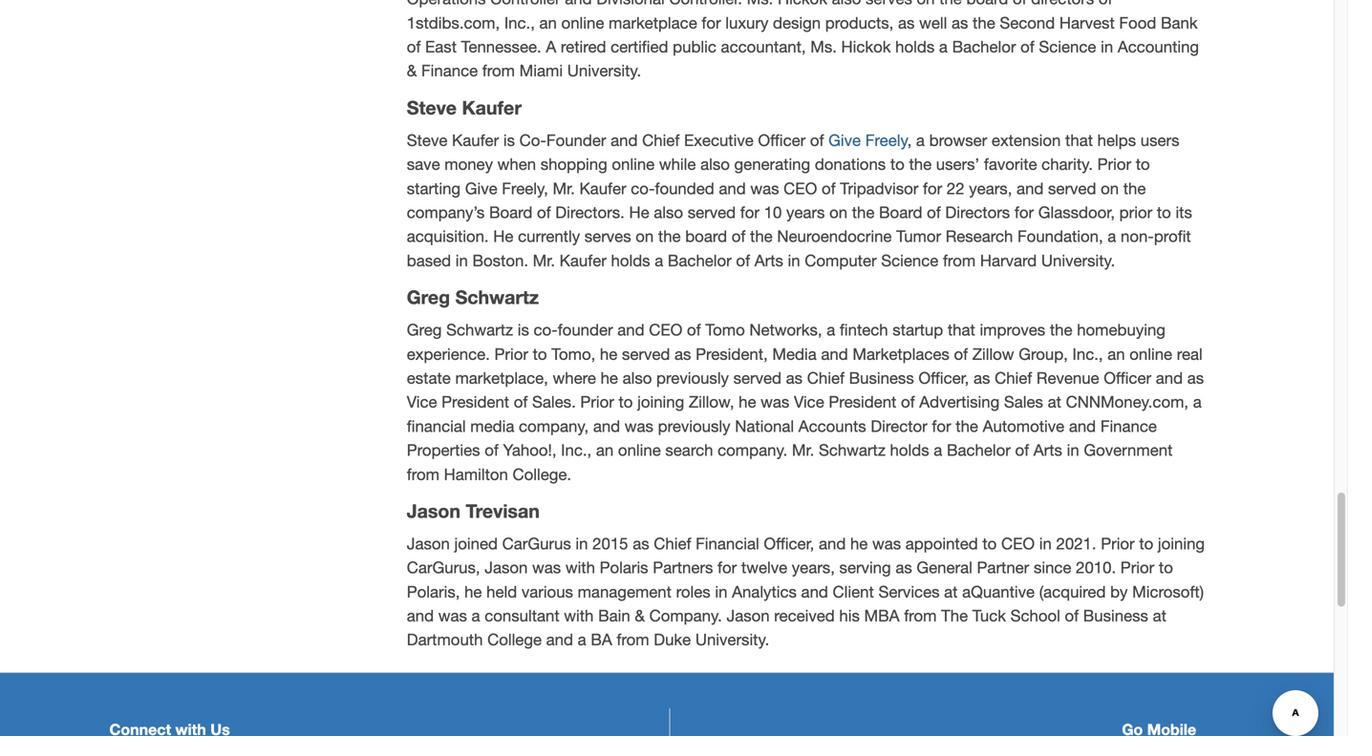 Task type: locate. For each thing, give the bounding box(es) containing it.
and
[[611, 131, 638, 149], [719, 179, 746, 198], [1017, 179, 1044, 198], [617, 321, 645, 339], [821, 345, 848, 363], [1156, 369, 1183, 387], [593, 417, 620, 436], [1069, 417, 1096, 436], [819, 535, 846, 553], [801, 583, 828, 601], [407, 607, 434, 625], [546, 631, 573, 650]]

1 vertical spatial university.
[[695, 631, 769, 650]]

1 horizontal spatial officer,
[[919, 369, 969, 387]]

ceo up partner
[[1001, 535, 1035, 553]]

1 steve from the top
[[407, 96, 457, 119]]

that inside greg schwartz is co-founder and ceo of tomo networks, a fintech startup that improves the homebuying experience. prior to tomo, he served as president, media and marketplaces of zillow group, inc., an online real estate marketplace, where he also previously served as chief business officer, as chief revenue officer and as vice president of sales. prior to joining zillow, he was vice president of advertising sales at cnnmoney.com, a financial media company, and was previously national accounts director for the automotive and finance properties of yahoo!, inc., an online search company. mr. schwartz holds a bachelor of arts in government from hamilton college.
[[948, 321, 975, 339]]

2 greg from the top
[[407, 321, 442, 339]]

0 horizontal spatial vice
[[407, 393, 437, 412]]

homebuying
[[1077, 321, 1166, 339]]

chief up the "sales"
[[995, 369, 1032, 387]]

mr. down shopping in the left top of the page
[[553, 179, 575, 198]]

0 vertical spatial an
[[1108, 345, 1125, 363]]

he right where
[[601, 369, 618, 387]]

0 vertical spatial on
[[1101, 179, 1119, 198]]

the down tripadvisor
[[852, 203, 875, 222]]

1 horizontal spatial inc.,
[[1073, 345, 1103, 363]]

freely,
[[502, 179, 548, 198]]

tomo
[[705, 321, 745, 339]]

holds inside greg schwartz is co-founder and ceo of tomo networks, a fintech startup that improves the homebuying experience. prior to tomo, he served as president, media and marketplaces of zillow group, inc., an online real estate marketplace, where he also previously served as chief business officer, as chief revenue officer and as vice president of sales. prior to joining zillow, he was vice president of advertising sales at cnnmoney.com, a financial media company, and was previously national accounts director for the automotive and finance properties of yahoo!, inc., an online search company. mr. schwartz holds a bachelor of arts in government from hamilton college.
[[890, 441, 929, 460]]

0 vertical spatial is
[[503, 131, 515, 149]]

on up "glassdoor,"
[[1101, 179, 1119, 198]]

from
[[943, 251, 976, 270], [407, 465, 440, 484], [904, 607, 937, 625], [617, 631, 649, 650]]

2 horizontal spatial on
[[1101, 179, 1119, 198]]

0 horizontal spatial years,
[[792, 559, 835, 577]]

is inside greg schwartz is co-founder and ceo of tomo networks, a fintech startup that improves the homebuying experience. prior to tomo, he served as president, media and marketplaces of zillow group, inc., an online real estate marketplace, where he also previously served as chief business officer, as chief revenue officer and as vice president of sales. prior to joining zillow, he was vice president of advertising sales at cnnmoney.com, a financial media company, and was previously national accounts director for the automotive and finance properties of yahoo!, inc., an online search company. mr. schwartz holds a bachelor of arts in government from hamilton college.
[[518, 321, 529, 339]]

0 horizontal spatial arts
[[755, 251, 783, 270]]

1 horizontal spatial give
[[829, 131, 861, 149]]

of down 'automotive'
[[1015, 441, 1029, 460]]

officer up 'cnnmoney.com,' in the bottom right of the page
[[1104, 369, 1151, 387]]

board down freely, at left top
[[489, 203, 533, 222]]

for up "foundation,"
[[1015, 203, 1034, 222]]

0 horizontal spatial holds
[[611, 251, 650, 270]]

of down (acquired
[[1065, 607, 1079, 625]]

2 vertical spatial on
[[636, 227, 654, 246]]

0 horizontal spatial board
[[489, 203, 533, 222]]

analytics
[[732, 583, 797, 601]]

company.
[[649, 607, 722, 625]]

of
[[810, 131, 824, 149], [822, 179, 836, 198], [537, 203, 551, 222], [927, 203, 941, 222], [732, 227, 746, 246], [736, 251, 750, 270], [687, 321, 701, 339], [954, 345, 968, 363], [514, 393, 528, 412], [901, 393, 915, 412], [485, 441, 499, 460], [1015, 441, 1029, 460], [1065, 607, 1079, 625]]

0 vertical spatial steve
[[407, 96, 457, 119]]

0 vertical spatial also
[[700, 155, 730, 174]]

previously up zillow, at the right bottom of the page
[[656, 369, 729, 387]]

0 vertical spatial that
[[1065, 131, 1093, 149]]

for
[[923, 179, 942, 198], [740, 203, 760, 222], [1015, 203, 1034, 222], [932, 417, 951, 436], [718, 559, 737, 577]]

online down homebuying
[[1130, 345, 1172, 363]]

0 horizontal spatial an
[[596, 441, 614, 460]]

0 vertical spatial years,
[[969, 179, 1012, 198]]

he up serves
[[629, 203, 649, 222]]

1 vertical spatial at
[[944, 583, 958, 601]]

0 horizontal spatial officer
[[758, 131, 806, 149]]

serving
[[839, 559, 891, 577]]

years, inside jason joined cargurus in 2015 as chief financial officer, and he was appointed to ceo in 2021. prior to joining cargurus, jason was with polaris partners for twelve years, serving as general partner since 2010. prior to polaris, he held various management roles in analytics and client services at aquantive (acquired by microsoft) and was a consultant with bain & company. jason received his mba from the tuck school of business at dartmouth college and a ba from duke university.
[[792, 559, 835, 577]]

non-
[[1121, 227, 1154, 246]]

0 vertical spatial officer,
[[919, 369, 969, 387]]

years, up client
[[792, 559, 835, 577]]

0 horizontal spatial give
[[465, 179, 497, 198]]

arts inside , a browser extension that helps users save money when shopping online while also generating donations to the users' favorite charity.  prior to starting give freely, mr. kaufer co-founded and was ceo of tripadvisor for 22 years, and served on the company's board of directors. he also served for 10 years on the board of directors for glassdoor, prior to its acquisition.  he currently serves on the board of the neuroendocrine tumor research foundation, a non-profit based in boston. mr. kaufer holds a bachelor of arts in computer science from harvard university.
[[755, 251, 783, 270]]

aquantive
[[962, 583, 1035, 601]]

greg
[[407, 286, 450, 309], [407, 321, 442, 339]]

financial
[[407, 417, 466, 436]]

tomo,
[[552, 345, 596, 363]]

prior
[[1120, 203, 1153, 222]]

jason up cargurus, on the left of the page
[[407, 535, 450, 553]]

in inside greg schwartz is co-founder and ceo of tomo networks, a fintech startup that improves the homebuying experience. prior to tomo, he served as president, media and marketplaces of zillow group, inc., an online real estate marketplace, where he also previously served as chief business officer, as chief revenue officer and as vice president of sales. prior to joining zillow, he was vice president of advertising sales at cnnmoney.com, a financial media company, and was previously national accounts director for the automotive and finance properties of yahoo!, inc., an online search company. mr. schwartz holds a bachelor of arts in government from hamilton college.
[[1067, 441, 1079, 460]]

2010.
[[1076, 559, 1116, 577]]

an right yahoo!,
[[596, 441, 614, 460]]

vice up accounts
[[794, 393, 824, 412]]

greg inside greg schwartz is co-founder and ceo of tomo networks, a fintech startup that improves the homebuying experience. prior to tomo, he served as president, media and marketplaces of zillow group, inc., an online real estate marketplace, where he also previously served as chief business officer, as chief revenue officer and as vice president of sales. prior to joining zillow, he was vice president of advertising sales at cnnmoney.com, a financial media company, and was previously national accounts director for the automotive and finance properties of yahoo!, inc., an online search company. mr. schwartz holds a bachelor of arts in government from hamilton college.
[[407, 321, 442, 339]]

2 vertical spatial ceo
[[1001, 535, 1035, 553]]

business
[[849, 369, 914, 387], [1083, 607, 1148, 625]]

mr. down currently
[[533, 251, 555, 270]]

the
[[909, 155, 932, 174], [1123, 179, 1146, 198], [852, 203, 875, 222], [658, 227, 681, 246], [750, 227, 773, 246], [1050, 321, 1073, 339], [956, 417, 978, 436]]

0 horizontal spatial that
[[948, 321, 975, 339]]

chief inside steve kaufer element
[[642, 131, 680, 149]]

1 vertical spatial with
[[564, 607, 594, 625]]

officer, up advertising
[[919, 369, 969, 387]]

users
[[1141, 131, 1180, 149]]

0 horizontal spatial joining
[[637, 393, 684, 412]]

jason
[[407, 500, 461, 523], [407, 535, 450, 553], [485, 559, 528, 577], [727, 607, 770, 625]]

school
[[1011, 607, 1060, 625]]

of up director
[[901, 393, 915, 412]]

1 horizontal spatial president
[[829, 393, 897, 412]]

a down founded
[[655, 251, 663, 270]]

when
[[497, 155, 536, 174]]

0 horizontal spatial also
[[623, 369, 652, 387]]

partners
[[653, 559, 713, 577]]

jason up held
[[485, 559, 528, 577]]

board up tumor
[[879, 203, 923, 222]]

directors
[[945, 203, 1010, 222]]

is inside steve kaufer element
[[503, 131, 515, 149]]

1 horizontal spatial board
[[879, 203, 923, 222]]

jason up joined
[[407, 500, 461, 523]]

0 horizontal spatial university.
[[695, 631, 769, 650]]

2 vertical spatial at
[[1153, 607, 1167, 625]]

officer,
[[919, 369, 969, 387], [764, 535, 814, 553]]

research
[[946, 227, 1013, 246]]

board
[[489, 203, 533, 222], [879, 203, 923, 222]]

schwartz for greg schwartz
[[455, 286, 539, 309]]

for inside jason joined cargurus in 2015 as chief financial officer, and he was appointed to ceo in 2021. prior to joining cargurus, jason was with polaris partners for twelve years, serving as general partner since 2010. prior to polaris, he held various management roles in analytics and client services at aquantive (acquired by microsoft) and was a consultant with bain & company. jason received his mba from the tuck school of business at dartmouth college and a ba from duke university.
[[718, 559, 737, 577]]

at
[[1048, 393, 1062, 412], [944, 583, 958, 601], [1153, 607, 1167, 625]]

university. down "foundation,"
[[1041, 251, 1115, 270]]

1 horizontal spatial is
[[518, 321, 529, 339]]

he left held
[[464, 583, 482, 601]]

cnnmoney.com,
[[1066, 393, 1189, 412]]

as down real
[[1187, 369, 1204, 387]]

prior down where
[[580, 393, 614, 412]]

was down generating
[[750, 179, 779, 198]]

that up zillow
[[948, 321, 975, 339]]

was up serving in the right of the page
[[872, 535, 901, 553]]

served up "glassdoor,"
[[1048, 179, 1096, 198]]

for down financial
[[718, 559, 737, 577]]

mr. down accounts
[[792, 441, 814, 460]]

1 board from the left
[[489, 203, 533, 222]]

0 horizontal spatial at
[[944, 583, 958, 601]]

bachelor down 'automotive'
[[947, 441, 1011, 460]]

0 vertical spatial schwartz
[[455, 286, 539, 309]]

group,
[[1019, 345, 1068, 363]]

on up neuroendocrine
[[829, 203, 848, 222]]

ba
[[591, 631, 612, 650]]

1 vertical spatial holds
[[890, 441, 929, 460]]

served down president,
[[733, 369, 782, 387]]

with up ba
[[564, 607, 594, 625]]

browser
[[929, 131, 987, 149]]

for inside greg schwartz is co-founder and ceo of tomo networks, a fintech startup that improves the homebuying experience. prior to tomo, he served as president, media and marketplaces of zillow group, inc., an online real estate marketplace, where he also previously served as chief business officer, as chief revenue officer and as vice president of sales. prior to joining zillow, he was vice president of advertising sales at cnnmoney.com, a financial media company, and was previously national accounts director for the automotive and finance properties of yahoo!, inc., an online search company. mr. schwartz holds a bachelor of arts in government from hamilton college.
[[932, 417, 951, 436]]

0 vertical spatial co-
[[631, 179, 655, 198]]

years, up directors
[[969, 179, 1012, 198]]

helps
[[1098, 131, 1136, 149]]

financial
[[696, 535, 759, 553]]

on
[[1101, 179, 1119, 198], [829, 203, 848, 222], [636, 227, 654, 246]]

of inside jason joined cargurus in 2015 as chief financial officer, and he was appointed to ceo in 2021. prior to joining cargurus, jason was with polaris partners for twelve years, serving as general partner since 2010. prior to polaris, he held various management roles in analytics and client services at aquantive (acquired by microsoft) and was a consultant with bain & company. jason received his mba from the tuck school of business at dartmouth college and a ba from duke university.
[[1065, 607, 1079, 625]]

0 horizontal spatial on
[[636, 227, 654, 246]]

greg up "experience."
[[407, 321, 442, 339]]

1 horizontal spatial university.
[[1041, 251, 1115, 270]]

officer inside steve kaufer element
[[758, 131, 806, 149]]

as up "polaris"
[[633, 535, 649, 553]]

roles
[[676, 583, 711, 601]]

co- up tomo,
[[534, 321, 558, 339]]

1 horizontal spatial officer
[[1104, 369, 1151, 387]]

jason trevisan
[[407, 500, 540, 523]]

glassdoor,
[[1038, 203, 1115, 222]]

1 vertical spatial officer,
[[764, 535, 814, 553]]

2 horizontal spatial at
[[1153, 607, 1167, 625]]

experience.
[[407, 345, 490, 363]]

kaufer up directors.
[[579, 179, 626, 198]]

mba
[[864, 607, 900, 625]]

media
[[772, 345, 817, 363]]

0 vertical spatial joining
[[637, 393, 684, 412]]

0 horizontal spatial is
[[503, 131, 515, 149]]

was up national
[[761, 393, 790, 412]]

in right roles
[[715, 583, 728, 601]]

ceo inside greg schwartz is co-founder and ceo of tomo networks, a fintech startup that improves the homebuying experience. prior to tomo, he served as president, media and marketplaces of zillow group, inc., an online real estate marketplace, where he also previously served as chief business officer, as chief revenue officer and as vice president of sales. prior to joining zillow, he was vice president of advertising sales at cnnmoney.com, a financial media company, and was previously national accounts director for the automotive and finance properties of yahoo!, inc., an online search company. mr. schwartz holds a bachelor of arts in government from hamilton college.
[[649, 321, 683, 339]]

the up group,
[[1050, 321, 1073, 339]]

1 horizontal spatial on
[[829, 203, 848, 222]]

mr.
[[553, 179, 575, 198], [533, 251, 555, 270], [792, 441, 814, 460]]

co- down steve kaufer is co-founder and chief executive officer of give freely
[[631, 179, 655, 198]]

officer, up twelve
[[764, 535, 814, 553]]

steve kaufer
[[407, 96, 522, 119]]

in
[[456, 251, 468, 270], [788, 251, 800, 270], [1067, 441, 1079, 460], [576, 535, 588, 553], [1039, 535, 1052, 553], [715, 583, 728, 601]]

0 horizontal spatial he
[[493, 227, 514, 246]]

1 vertical spatial years,
[[792, 559, 835, 577]]

1 vertical spatial co-
[[534, 321, 558, 339]]

board of directors element
[[400, 0, 1215, 653]]

also inside greg schwartz is co-founder and ceo of tomo networks, a fintech startup that improves the homebuying experience. prior to tomo, he served as president, media and marketplaces of zillow group, inc., an online real estate marketplace, where he also previously served as chief business officer, as chief revenue officer and as vice president of sales. prior to joining zillow, he was vice president of advertising sales at cnnmoney.com, a financial media company, and was previously national accounts director for the automotive and finance properties of yahoo!, inc., an online search company. mr. schwartz holds a bachelor of arts in government from hamilton college.
[[623, 369, 652, 387]]

improves
[[980, 321, 1046, 339]]

also right where
[[623, 369, 652, 387]]

1 vertical spatial bachelor
[[947, 441, 1011, 460]]

is left co-
[[503, 131, 515, 149]]

0 horizontal spatial president
[[442, 393, 509, 412]]

1 vertical spatial officer
[[1104, 369, 1151, 387]]

of down media
[[485, 441, 499, 460]]

1 vertical spatial greg
[[407, 321, 442, 339]]

joining inside greg schwartz is co-founder and ceo of tomo networks, a fintech startup that improves the homebuying experience. prior to tomo, he served as president, media and marketplaces of zillow group, inc., an online real estate marketplace, where he also previously served as chief business officer, as chief revenue officer and as vice president of sales. prior to joining zillow, he was vice president of advertising sales at cnnmoney.com, a financial media company, and was previously national accounts director for the automotive and finance properties of yahoo!, inc., an online search company. mr. schwartz holds a bachelor of arts in government from hamilton college.
[[637, 393, 684, 412]]

at down revenue
[[1048, 393, 1062, 412]]

0 vertical spatial online
[[612, 155, 655, 174]]

is up marketplace,
[[518, 321, 529, 339]]

served
[[1048, 179, 1096, 198], [688, 203, 736, 222], [622, 345, 670, 363], [733, 369, 782, 387]]

10
[[764, 203, 782, 222]]

1 horizontal spatial an
[[1108, 345, 1125, 363]]

0 horizontal spatial officer,
[[764, 535, 814, 553]]

steve
[[407, 96, 457, 119], [407, 131, 448, 149]]

1 horizontal spatial that
[[1065, 131, 1093, 149]]

2 horizontal spatial ceo
[[1001, 535, 1035, 553]]

he
[[629, 203, 649, 222], [493, 227, 514, 246]]

national
[[735, 417, 794, 436]]

2 steve from the top
[[407, 131, 448, 149]]

0 horizontal spatial co-
[[534, 321, 558, 339]]

arts
[[755, 251, 783, 270], [1034, 441, 1062, 460]]

0 horizontal spatial bachelor
[[668, 251, 732, 270]]

chief
[[642, 131, 680, 149], [807, 369, 845, 387], [995, 369, 1032, 387], [654, 535, 691, 553]]

1 horizontal spatial co-
[[631, 179, 655, 198]]

partner
[[977, 559, 1029, 577]]

from inside , a browser extension that helps users save money when shopping online while also generating donations to the users' favorite charity.  prior to starting give freely, mr. kaufer co-founded and was ceo of tripadvisor for 22 years, and served on the company's board of directors. he also served for 10 years on the board of directors for glassdoor, prior to its acquisition.  he currently serves on the board of the neuroendocrine tumor research foundation, a non-profit based in boston. mr. kaufer holds a bachelor of arts in computer science from harvard university.
[[943, 251, 976, 270]]

1 horizontal spatial arts
[[1034, 441, 1062, 460]]

government
[[1084, 441, 1173, 460]]

1 horizontal spatial business
[[1083, 607, 1148, 625]]

1 vertical spatial schwartz
[[446, 321, 513, 339]]

arts down 'automotive'
[[1034, 441, 1062, 460]]

prior down helps at the top right of the page
[[1098, 155, 1131, 174]]

1 vertical spatial joining
[[1158, 535, 1205, 553]]

0 vertical spatial holds
[[611, 251, 650, 270]]

online inside , a browser extension that helps users save money when shopping online while also generating donations to the users' favorite charity.  prior to starting give freely, mr. kaufer co-founded and was ceo of tripadvisor for 22 years, and served on the company's board of directors. he also served for 10 years on the board of directors for glassdoor, prior to its acquisition.  he currently serves on the board of the neuroendocrine tumor research foundation, a non-profit based in boston. mr. kaufer holds a bachelor of arts in computer science from harvard university.
[[612, 155, 655, 174]]

1 vice from the left
[[407, 393, 437, 412]]

yahoo!,
[[503, 441, 557, 460]]

years,
[[969, 179, 1012, 198], [792, 559, 835, 577]]

as down media
[[786, 369, 803, 387]]

charity.
[[1042, 155, 1093, 174]]

of left tomo
[[687, 321, 701, 339]]

in up since
[[1039, 535, 1052, 553]]

1 vertical spatial business
[[1083, 607, 1148, 625]]

1 horizontal spatial also
[[654, 203, 683, 222]]

an down homebuying
[[1108, 345, 1125, 363]]

0 vertical spatial business
[[849, 369, 914, 387]]

1 horizontal spatial holds
[[890, 441, 929, 460]]

greg down based
[[407, 286, 450, 309]]

1 horizontal spatial at
[[1048, 393, 1062, 412]]

joining up microsoft)
[[1158, 535, 1205, 553]]

media
[[470, 417, 514, 436]]

of up tumor
[[927, 203, 941, 222]]

arts inside greg schwartz is co-founder and ceo of tomo networks, a fintech startup that improves the homebuying experience. prior to tomo, he served as president, media and marketplaces of zillow group, inc., an online real estate marketplace, where he also previously served as chief business officer, as chief revenue officer and as vice president of sales. prior to joining zillow, he was vice president of advertising sales at cnnmoney.com, a financial media company, and was previously national accounts director for the automotive and finance properties of yahoo!, inc., an online search company. mr. schwartz holds a bachelor of arts in government from hamilton college.
[[1034, 441, 1062, 460]]

1 horizontal spatial bachelor
[[947, 441, 1011, 460]]

ceo left tomo
[[649, 321, 683, 339]]

2 vertical spatial also
[[623, 369, 652, 387]]

1 vertical spatial ceo
[[649, 321, 683, 339]]

greg for greg schwartz
[[407, 286, 450, 309]]

with
[[565, 559, 595, 577], [564, 607, 594, 625]]

a right ,
[[916, 131, 925, 149]]

holds
[[611, 251, 650, 270], [890, 441, 929, 460]]

1 vertical spatial give
[[465, 179, 497, 198]]

from down 'properties'
[[407, 465, 440, 484]]

chief up the partners
[[654, 535, 691, 553]]

1 vertical spatial that
[[948, 321, 975, 339]]

at down microsoft)
[[1153, 607, 1167, 625]]

schwartz down 'boston.'
[[455, 286, 539, 309]]

0 horizontal spatial business
[[849, 369, 914, 387]]

marketplace,
[[455, 369, 548, 387]]

2 president from the left
[[829, 393, 897, 412]]

online left search
[[618, 441, 661, 460]]

1 vertical spatial steve
[[407, 131, 448, 149]]

2021.
[[1056, 535, 1097, 553]]

favorite
[[984, 155, 1037, 174]]

bachelor inside , a browser extension that helps users save money when shopping online while also generating donations to the users' favorite charity.  prior to starting give freely, mr. kaufer co-founded and was ceo of tripadvisor for 22 years, and served on the company's board of directors. he also served for 10 years on the board of directors for glassdoor, prior to its acquisition.  he currently serves on the board of the neuroendocrine tumor research foundation, a non-profit based in boston. mr. kaufer holds a bachelor of arts in computer science from harvard university.
[[668, 251, 732, 270]]

advertising
[[919, 393, 1000, 412]]

0 vertical spatial ceo
[[784, 179, 817, 198]]

fintech
[[840, 321, 888, 339]]

1 vertical spatial online
[[1130, 345, 1172, 363]]

1 horizontal spatial years,
[[969, 179, 1012, 198]]

0 vertical spatial previously
[[656, 369, 729, 387]]

startup
[[893, 321, 943, 339]]

a left ba
[[578, 631, 586, 650]]

university. down company.
[[695, 631, 769, 650]]

from down research
[[943, 251, 976, 270]]

0 vertical spatial arts
[[755, 251, 783, 270]]

0 vertical spatial at
[[1048, 393, 1062, 412]]

steve for steve kaufer is co-founder and chief executive officer of give freely
[[407, 131, 448, 149]]

joined
[[454, 535, 498, 553]]

director
[[871, 417, 928, 436]]

with down 2015
[[565, 559, 595, 577]]

sales.
[[532, 393, 576, 412]]

0 vertical spatial greg
[[407, 286, 450, 309]]

1 horizontal spatial he
[[629, 203, 649, 222]]

an
[[1108, 345, 1125, 363], [596, 441, 614, 460]]

give freely link
[[829, 131, 908, 149]]

finance
[[1101, 417, 1157, 436]]

also down founded
[[654, 203, 683, 222]]

a up dartmouth
[[472, 607, 480, 625]]

to
[[890, 155, 905, 174], [1136, 155, 1150, 174], [1157, 203, 1171, 222], [533, 345, 547, 363], [619, 393, 633, 412], [983, 535, 997, 553], [1139, 535, 1154, 553], [1159, 559, 1173, 577]]

greg schwartz
[[407, 286, 539, 309]]

joining
[[637, 393, 684, 412], [1158, 535, 1205, 553]]

extension
[[992, 131, 1061, 149]]

executive
[[684, 131, 754, 149]]

1 greg from the top
[[407, 286, 450, 309]]

marketplaces
[[853, 345, 950, 363]]

boston.
[[473, 251, 528, 270]]

0 vertical spatial mr.
[[553, 179, 575, 198]]

currently
[[518, 227, 580, 246]]

arts down 10
[[755, 251, 783, 270]]

1 horizontal spatial vice
[[794, 393, 824, 412]]



Task type: vqa. For each thing, say whether or not it's contained in the screenshot.
right the other
no



Task type: describe. For each thing, give the bounding box(es) containing it.
served right tomo,
[[622, 345, 670, 363]]

,
[[908, 131, 912, 149]]

bain
[[598, 607, 630, 625]]

of up tomo
[[736, 251, 750, 270]]

served up the board
[[688, 203, 736, 222]]

as up services
[[896, 559, 912, 577]]

kaufer up co-
[[462, 96, 522, 119]]

joining inside jason joined cargurus in 2015 as chief financial officer, and he was appointed to ceo in 2021. prior to joining cargurus, jason was with polaris partners for twelve years, serving as general partner since 2010. prior to polaris, he held various management roles in analytics and client services at aquantive (acquired by microsoft) and was a consultant with bain & company. jason received his mba from the tuck school of business at dartmouth college and a ba from duke university.
[[1158, 535, 1205, 553]]

money
[[445, 155, 493, 174]]

jason down analytics
[[727, 607, 770, 625]]

of up currently
[[537, 203, 551, 222]]

search
[[665, 441, 713, 460]]

1 president from the left
[[442, 393, 509, 412]]

steve for steve kaufer
[[407, 96, 457, 119]]

0 vertical spatial he
[[629, 203, 649, 222]]

since
[[1034, 559, 1072, 577]]

cargurus
[[502, 535, 571, 553]]

the up prior
[[1123, 179, 1146, 198]]

the down advertising
[[956, 417, 978, 436]]

university. inside , a browser extension that helps users save money when shopping online while also generating donations to the users' favorite charity.  prior to starting give freely, mr. kaufer co-founded and was ceo of tripadvisor for 22 years, and served on the company's board of directors. he also served for 10 years on the board of directors for glassdoor, prior to its acquisition.  he currently serves on the board of the neuroendocrine tumor research foundation, a non-profit based in boston. mr. kaufer holds a bachelor of arts in computer science from harvard university.
[[1041, 251, 1115, 270]]

business inside jason joined cargurus in 2015 as chief financial officer, and he was appointed to ceo in 2021. prior to joining cargurus, jason was with polaris partners for twelve years, serving as general partner since 2010. prior to polaris, he held various management roles in analytics and client services at aquantive (acquired by microsoft) and was a consultant with bain & company. jason received his mba from the tuck school of business at dartmouth college and a ba from duke university.
[[1083, 607, 1148, 625]]

at inside greg schwartz is co-founder and ceo of tomo networks, a fintech startup that improves the homebuying experience. prior to tomo, he served as president, media and marketplaces of zillow group, inc., an online real estate marketplace, where he also previously served as chief business officer, as chief revenue officer and as vice president of sales. prior to joining zillow, he was vice president of advertising sales at cnnmoney.com, a financial media company, and was previously national accounts director for the automotive and finance properties of yahoo!, inc., an online search company. mr. schwartz holds a bachelor of arts in government from hamilton college.
[[1048, 393, 1062, 412]]

for left 10
[[740, 203, 760, 222]]

co-
[[519, 131, 546, 149]]

for left 22
[[923, 179, 942, 198]]

1 vertical spatial an
[[596, 441, 614, 460]]

schwartz for greg schwartz is co-founder and ceo of tomo networks, a fintech startup that improves the homebuying experience. prior to tomo, he served as president, media and marketplaces of zillow group, inc., an online real estate marketplace, where he also previously served as chief business officer, as chief revenue officer and as vice president of sales. prior to joining zillow, he was vice president of advertising sales at cnnmoney.com, a financial media company, and was previously national accounts director for the automotive and finance properties of yahoo!, inc., an online search company. mr. schwartz holds a bachelor of arts in government from hamilton college.
[[446, 321, 513, 339]]

company,
[[519, 417, 589, 436]]

as left president,
[[675, 345, 691, 363]]

in left "computer"
[[788, 251, 800, 270]]

chief inside jason joined cargurus in 2015 as chief financial officer, and he was appointed to ceo in 2021. prior to joining cargurus, jason was with polaris partners for twelve years, serving as general partner since 2010. prior to polaris, he held various management roles in analytics and client services at aquantive (acquired by microsoft) and was a consultant with bain & company. jason received his mba from the tuck school of business at dartmouth college and a ba from duke university.
[[654, 535, 691, 553]]

duke
[[654, 631, 691, 650]]

by
[[1110, 583, 1128, 601]]

a left non-
[[1108, 227, 1116, 246]]

based
[[407, 251, 451, 270]]

steve kaufer is co-founder and chief executive officer of give freely
[[407, 131, 908, 149]]

founder
[[546, 131, 606, 149]]

was up various
[[532, 559, 561, 577]]

microsoft)
[[1132, 583, 1204, 601]]

donations
[[815, 155, 886, 174]]

is for co-
[[518, 321, 529, 339]]

harvard
[[980, 251, 1037, 270]]

ceo inside jason joined cargurus in 2015 as chief financial officer, and he was appointed to ceo in 2021. prior to joining cargurus, jason was with polaris partners for twelve years, serving as general partner since 2010. prior to polaris, he held various management roles in analytics and client services at aquantive (acquired by microsoft) and was a consultant with bain & company. jason received his mba from the tuck school of business at dartmouth college and a ba from duke university.
[[1001, 535, 1035, 553]]

(acquired
[[1039, 583, 1106, 601]]

zillow
[[972, 345, 1014, 363]]

0 vertical spatial give
[[829, 131, 861, 149]]

the down 10
[[750, 227, 773, 246]]

of down marketplace,
[[514, 393, 528, 412]]

tuck
[[972, 607, 1006, 625]]

years
[[786, 203, 825, 222]]

1 vertical spatial mr.
[[533, 251, 555, 270]]

polaris
[[600, 559, 648, 577]]

generating
[[734, 155, 810, 174]]

tumor
[[896, 227, 941, 246]]

2 vertical spatial online
[[618, 441, 661, 460]]

prior up marketplace,
[[494, 345, 528, 363]]

freely
[[865, 131, 908, 149]]

president,
[[696, 345, 768, 363]]

1 vertical spatial on
[[829, 203, 848, 222]]

computer
[[805, 251, 877, 270]]

, a browser extension that helps users save money when shopping online while also generating donations to the users' favorite charity.  prior to starting give freely, mr. kaufer co-founded and was ceo of tripadvisor for 22 years, and served on the company's board of directors. he also served for 10 years on the board of directors for glassdoor, prior to its acquisition.  he currently serves on the board of the neuroendocrine tumor research foundation, a non-profit based in boston. mr. kaufer holds a bachelor of arts in computer science from harvard university.
[[407, 131, 1192, 270]]

jason trevisan element
[[400, 500, 1215, 653]]

he up serving in the right of the page
[[850, 535, 868, 553]]

a down real
[[1193, 393, 1202, 412]]

college.
[[513, 465, 571, 484]]

a down advertising
[[934, 441, 942, 460]]

1 vertical spatial previously
[[658, 417, 731, 436]]

steve kaufer element
[[400, 96, 1215, 273]]

co- inside , a browser extension that helps users save money when shopping online while also generating donations to the users' favorite charity.  prior to starting give freely, mr. kaufer co-founded and was ceo of tripadvisor for 22 years, and served on the company's board of directors. he also served for 10 years on the board of directors for glassdoor, prior to its acquisition.  he currently serves on the board of the neuroendocrine tumor research foundation, a non-profit based in boston. mr. kaufer holds a bachelor of arts in computer science from harvard university.
[[631, 179, 655, 198]]

held
[[486, 583, 517, 601]]

he down founder
[[600, 345, 618, 363]]

greg for greg schwartz is co-founder and ceo of tomo networks, a fintech startup that improves the homebuying experience. prior to tomo, he served as president, media and marketplaces of zillow group, inc., an online real estate marketplace, where he also previously served as chief business officer, as chief revenue officer and as vice president of sales. prior to joining zillow, he was vice president of advertising sales at cnnmoney.com, a financial media company, and was previously national accounts director for the automotive and finance properties of yahoo!, inc., an online search company. mr. schwartz holds a bachelor of arts in government from hamilton college.
[[407, 321, 442, 339]]

founder
[[558, 321, 613, 339]]

client
[[833, 583, 874, 601]]

officer, inside greg schwartz is co-founder and ceo of tomo networks, a fintech startup that improves the homebuying experience. prior to tomo, he served as president, media and marketplaces of zillow group, inc., an online real estate marketplace, where he also previously served as chief business officer, as chief revenue officer and as vice president of sales. prior to joining zillow, he was vice president of advertising sales at cnnmoney.com, a financial media company, and was previously national accounts director for the automotive and finance properties of yahoo!, inc., an online search company. mr. schwartz holds a bachelor of arts in government from hamilton college.
[[919, 369, 969, 387]]

is for co-
[[503, 131, 515, 149]]

officer inside greg schwartz is co-founder and ceo of tomo networks, a fintech startup that improves the homebuying experience. prior to tomo, he served as president, media and marketplaces of zillow group, inc., an online real estate marketplace, where he also previously served as chief business officer, as chief revenue officer and as vice president of sales. prior to joining zillow, he was vice president of advertising sales at cnnmoney.com, a financial media company, and was previously national accounts director for the automotive and finance properties of yahoo!, inc., an online search company. mr. schwartz holds a bachelor of arts in government from hamilton college.
[[1104, 369, 1151, 387]]

where
[[553, 369, 596, 387]]

zillow,
[[689, 393, 734, 412]]

board
[[685, 227, 727, 246]]

holds inside , a browser extension that helps users save money when shopping online while also generating donations to the users' favorite charity.  prior to starting give freely, mr. kaufer co-founded and was ceo of tripadvisor for 22 years, and served on the company's board of directors. he also served for 10 years on the board of directors for glassdoor, prior to its acquisition.  he currently serves on the board of the neuroendocrine tumor research foundation, a non-profit based in boston. mr. kaufer holds a bachelor of arts in computer science from harvard university.
[[611, 251, 650, 270]]

the left the board
[[658, 227, 681, 246]]

in left 2015
[[576, 535, 588, 553]]

greg schwartz element
[[400, 286, 1215, 487]]

accounts
[[799, 417, 866, 436]]

was inside , a browser extension that helps users save money when shopping online while also generating donations to the users' favorite charity.  prior to starting give freely, mr. kaufer co-founded and was ceo of tripadvisor for 22 years, and served on the company's board of directors. he also served for 10 years on the board of directors for glassdoor, prior to its acquisition.  he currently serves on the board of the neuroendocrine tumor research foundation, a non-profit based in boston. mr. kaufer holds a bachelor of arts in computer science from harvard university.
[[750, 179, 779, 198]]

business inside greg schwartz is co-founder and ceo of tomo networks, a fintech startup that improves the homebuying experience. prior to tomo, he served as president, media and marketplaces of zillow group, inc., an online real estate marketplace, where he also previously served as chief business officer, as chief revenue officer and as vice president of sales. prior to joining zillow, he was vice president of advertising sales at cnnmoney.com, a financial media company, and was previously national accounts director for the automotive and finance properties of yahoo!, inc., an online search company. mr. schwartz holds a bachelor of arts in government from hamilton college.
[[849, 369, 914, 387]]

kaufer down serves
[[560, 251, 607, 270]]

0 horizontal spatial inc.,
[[561, 441, 592, 460]]

from down "&"
[[617, 631, 649, 650]]

2015
[[593, 535, 628, 553]]

as down zillow
[[974, 369, 990, 387]]

foundation,
[[1018, 227, 1103, 246]]

prior inside , a browser extension that helps users save money when shopping online while also generating donations to the users' favorite charity.  prior to starting give freely, mr. kaufer co-founded and was ceo of tripadvisor for 22 years, and served on the company's board of directors. he also served for 10 years on the board of directors for glassdoor, prior to its acquisition.  he currently serves on the board of the neuroendocrine tumor research foundation, a non-profit based in boston. mr. kaufer holds a bachelor of arts in computer science from harvard university.
[[1098, 155, 1131, 174]]

cargurus,
[[407, 559, 480, 577]]

prior up 2010. on the bottom right of page
[[1101, 535, 1135, 553]]

serves
[[585, 227, 631, 246]]

0 vertical spatial with
[[565, 559, 595, 577]]

2 horizontal spatial also
[[700, 155, 730, 174]]

various
[[522, 583, 573, 601]]

directors.
[[555, 203, 625, 222]]

officer, inside jason joined cargurus in 2015 as chief financial officer, and he was appointed to ceo in 2021. prior to joining cargurus, jason was with polaris partners for twelve years, serving as general partner since 2010. prior to polaris, he held various management roles in analytics and client services at aquantive (acquired by microsoft) and was a consultant with bain & company. jason received his mba from the tuck school of business at dartmouth college and a ba from duke university.
[[764, 535, 814, 553]]

neuroendocrine
[[777, 227, 892, 246]]

2 board from the left
[[879, 203, 923, 222]]

in down acquisition.
[[456, 251, 468, 270]]

2 vertical spatial schwartz
[[819, 441, 886, 460]]

from down services
[[904, 607, 937, 625]]

of left zillow
[[954, 345, 968, 363]]

his
[[839, 607, 860, 625]]

1 vertical spatial he
[[493, 227, 514, 246]]

bachelor inside greg schwartz is co-founder and ceo of tomo networks, a fintech startup that improves the homebuying experience. prior to tomo, he served as president, media and marketplaces of zillow group, inc., an online real estate marketplace, where he also previously served as chief business officer, as chief revenue officer and as vice president of sales. prior to joining zillow, he was vice president of advertising sales at cnnmoney.com, a financial media company, and was previously national accounts director for the automotive and finance properties of yahoo!, inc., an online search company. mr. schwartz holds a bachelor of arts in government from hamilton college.
[[947, 441, 1011, 460]]

that inside , a browser extension that helps users save money when shopping online while also generating donations to the users' favorite charity.  prior to starting give freely, mr. kaufer co-founded and was ceo of tripadvisor for 22 years, and served on the company's board of directors. he also served for 10 years on the board of directors for glassdoor, prior to its acquisition.  he currently serves on the board of the neuroendocrine tumor research foundation, a non-profit based in boston. mr. kaufer holds a bachelor of arts in computer science from harvard university.
[[1065, 131, 1093, 149]]

trevisan
[[466, 500, 540, 523]]

22
[[947, 179, 965, 198]]

revenue
[[1037, 369, 1099, 387]]

real
[[1177, 345, 1203, 363]]

prior up by
[[1121, 559, 1154, 577]]

founded
[[655, 179, 714, 198]]

kaufer up "money"
[[452, 131, 499, 149]]

of down "donations"
[[822, 179, 836, 198]]

a left fintech
[[827, 321, 835, 339]]

the
[[941, 607, 968, 625]]

0 vertical spatial inc.,
[[1073, 345, 1103, 363]]

was right company,
[[625, 417, 654, 436]]

mr. inside greg schwartz is co-founder and ceo of tomo networks, a fintech startup that improves the homebuying experience. prior to tomo, he served as president, media and marketplaces of zillow group, inc., an online real estate marketplace, where he also previously served as chief business officer, as chief revenue officer and as vice president of sales. prior to joining zillow, he was vice president of advertising sales at cnnmoney.com, a financial media company, and was previously national accounts director for the automotive and finance properties of yahoo!, inc., an online search company. mr. schwartz holds a bachelor of arts in government from hamilton college.
[[792, 441, 814, 460]]

users'
[[936, 155, 980, 174]]

science
[[881, 251, 939, 270]]

greg schwartz is co-founder and ceo of tomo networks, a fintech startup that improves the homebuying experience. prior to tomo, he served as president, media and marketplaces of zillow group, inc., an online real estate marketplace, where he also previously served as chief business officer, as chief revenue officer and as vice president of sales. prior to joining zillow, he was vice president of advertising sales at cnnmoney.com, a financial media company, and was previously national accounts director for the automotive and finance properties of yahoo!, inc., an online search company. mr. schwartz holds a bachelor of arts in government from hamilton college.
[[407, 321, 1204, 484]]

university. inside jason joined cargurus in 2015 as chief financial officer, and he was appointed to ceo in 2021. prior to joining cargurus, jason was with polaris partners for twelve years, serving as general partner since 2010. prior to polaris, he held various management roles in analytics and client services at aquantive (acquired by microsoft) and was a consultant with bain & company. jason received his mba from the tuck school of business at dartmouth college and a ba from duke university.
[[695, 631, 769, 650]]

networks,
[[749, 321, 822, 339]]

starting
[[407, 179, 461, 198]]

from inside greg schwartz is co-founder and ceo of tomo networks, a fintech startup that improves the homebuying experience. prior to tomo, he served as president, media and marketplaces of zillow group, inc., an online real estate marketplace, where he also previously served as chief business officer, as chief revenue officer and as vice president of sales. prior to joining zillow, he was vice president of advertising sales at cnnmoney.com, a financial media company, and was previously national accounts director for the automotive and finance properties of yahoo!, inc., an online search company. mr. schwartz holds a bachelor of arts in government from hamilton college.
[[407, 465, 440, 484]]

consultant
[[485, 607, 560, 625]]

chief down media
[[807, 369, 845, 387]]

ceo inside , a browser extension that helps users save money when shopping online while also generating donations to the users' favorite charity.  prior to starting give freely, mr. kaufer co-founded and was ceo of tripadvisor for 22 years, and served on the company's board of directors. he also served for 10 years on the board of directors for glassdoor, prior to its acquisition.  he currently serves on the board of the neuroendocrine tumor research foundation, a non-profit based in boston. mr. kaufer holds a bachelor of arts in computer science from harvard university.
[[784, 179, 817, 198]]

&
[[635, 607, 645, 625]]

jason joined cargurus in 2015 as chief financial officer, and he was appointed to ceo in 2021. prior to joining cargurus, jason was with polaris partners for twelve years, serving as general partner since 2010. prior to polaris, he held various management roles in analytics and client services at aquantive (acquired by microsoft) and was a consultant with bain & company. jason received his mba from the tuck school of business at dartmouth college and a ba from duke university.
[[407, 535, 1205, 650]]

shopping
[[541, 155, 607, 174]]

of right the board
[[732, 227, 746, 246]]

1 vertical spatial also
[[654, 203, 683, 222]]

automotive
[[983, 417, 1065, 436]]

its
[[1176, 203, 1192, 222]]

the down ,
[[909, 155, 932, 174]]

college
[[487, 631, 542, 650]]

years, inside , a browser extension that helps users save money when shopping online while also generating donations to the users' favorite charity.  prior to starting give freely, mr. kaufer co-founded and was ceo of tripadvisor for 22 years, and served on the company's board of directors. he also served for 10 years on the board of directors for glassdoor, prior to its acquisition.  he currently serves on the board of the neuroendocrine tumor research foundation, a non-profit based in boston. mr. kaufer holds a bachelor of arts in computer science from harvard university.
[[969, 179, 1012, 198]]

co- inside greg schwartz is co-founder and ceo of tomo networks, a fintech startup that improves the homebuying experience. prior to tomo, he served as president, media and marketplaces of zillow group, inc., an online real estate marketplace, where he also previously served as chief business officer, as chief revenue officer and as vice president of sales. prior to joining zillow, he was vice president of advertising sales at cnnmoney.com, a financial media company, and was previously national accounts director for the automotive and finance properties of yahoo!, inc., an online search company. mr. schwartz holds a bachelor of arts in government from hamilton college.
[[534, 321, 558, 339]]

give inside , a browser extension that helps users save money when shopping online while also generating donations to the users' favorite charity.  prior to starting give freely, mr. kaufer co-founded and was ceo of tripadvisor for 22 years, and served on the company's board of directors. he also served for 10 years on the board of directors for glassdoor, prior to its acquisition.  he currently serves on the board of the neuroendocrine tumor research foundation, a non-profit based in boston. mr. kaufer holds a bachelor of arts in computer science from harvard university.
[[465, 179, 497, 198]]

services
[[879, 583, 940, 601]]

save
[[407, 155, 440, 174]]

was up dartmouth
[[438, 607, 467, 625]]

while
[[659, 155, 696, 174]]

estate
[[407, 369, 451, 387]]

properties
[[407, 441, 480, 460]]

2 vice from the left
[[794, 393, 824, 412]]

acquisition.
[[407, 227, 489, 246]]

of up "donations"
[[810, 131, 824, 149]]

he up national
[[739, 393, 756, 412]]

company's
[[407, 203, 485, 222]]



